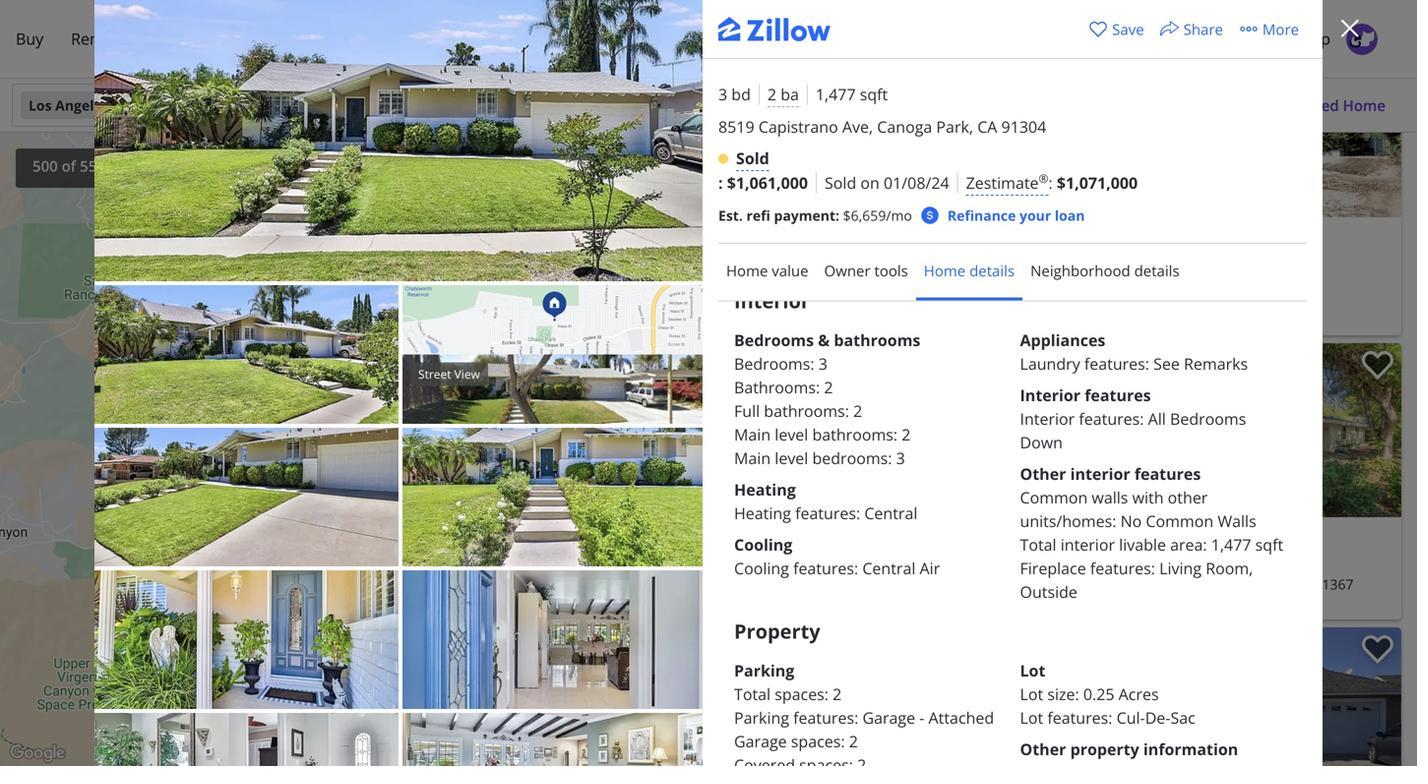 Task type: locate. For each thing, give the bounding box(es) containing it.
730k link down '490k'
[[454, 743, 493, 761]]

100k link
[[198, 313, 237, 331]]

980k down 1.14m link at the left bottom of the page
[[187, 635, 212, 650]]

810k link down view
[[475, 392, 513, 410]]

1 vertical spatial acres
[[1119, 684, 1159, 705]]

1.23m link down 'lauren'
[[285, 436, 330, 453]]

1.17m link
[[356, 486, 401, 503], [564, 618, 609, 636], [280, 702, 325, 720]]

realty inside 8349 hillary dr, canoga park, ca 91304 coldwell banker realty
[[1153, 297, 1187, 310]]

880k link
[[611, 355, 650, 373], [610, 442, 649, 459], [466, 746, 504, 764]]

bathrooms
[[834, 330, 920, 351], [764, 401, 845, 422], [812, 424, 893, 445]]

0 horizontal spatial acres
[[1119, 684, 1159, 705]]

720k link down properties,
[[260, 450, 299, 468]]

761k
[[541, 451, 566, 466]]

view larger view of the 8 photo of this home image
[[402, 714, 707, 767]]

capistrano inside 8519 capistrano ave, canoga park, ca 91304 re/max one
[[738, 275, 807, 294]]

0 vertical spatial 14
[[643, 435, 656, 450]]

2 vertical spatial 880k link
[[466, 746, 504, 764]]

2.45m
[[153, 518, 184, 533]]

1 horizontal spatial 770k
[[610, 527, 636, 542]]

ba up winnetka
[[1121, 552, 1137, 570]]

- up 8124 sedan ave, canoga park, ca 91304 link
[[365, 365, 369, 384]]

0 vertical spatial 15
[[607, 183, 620, 198]]

0 vertical spatial 745k
[[620, 211, 645, 226]]

1.04m
[[360, 418, 391, 433], [425, 438, 456, 452]]

850k inside 850k 1.40m
[[240, 628, 266, 643]]

keyboard shortcuts
[[306, 754, 392, 766]]

chevron down image
[[704, 97, 720, 113]]

967k link up 1.19m link
[[238, 682, 277, 700]]

1,477 sqft
[[816, 84, 888, 105], [795, 251, 858, 270]]

realty down dr,
[[1153, 297, 1187, 310]]

410k link down 972k
[[401, 565, 440, 583]]

870k inside 1.25m 985k 870k
[[345, 535, 370, 549]]

1.25m inside 1.25m 985k 870k
[[224, 576, 255, 591]]

855k up 989k
[[324, 424, 349, 438]]

510k inside 780k 510k
[[647, 429, 672, 444]]

rent link
[[57, 16, 119, 62]]

7 units link down "476k"
[[474, 602, 538, 620]]

home inside main navigation
[[185, 28, 230, 49]]

capistrano up sold button
[[758, 116, 838, 137]]

1 vertical spatial 980k
[[187, 635, 212, 650]]

1 horizontal spatial 1.06m link
[[509, 188, 554, 205]]

1.20m for the middle 1.20m link
[[297, 533, 328, 547]]

0 vertical spatial 1.34m
[[280, 413, 311, 428]]

1 details from the left
[[969, 261, 1015, 281]]

- sold for $875,000
[[365, 365, 401, 384]]

: inside appliances laundry features : see remarks
[[1145, 353, 1149, 374]]

heating up $885,000
[[734, 479, 796, 500]]

7 units for the bottommost 7 units link
[[497, 604, 531, 618]]

1 vertical spatial 1.00m link
[[422, 452, 467, 470]]

1 vertical spatial 1.11m
[[291, 488, 322, 503]]

1 vertical spatial 780k link
[[616, 629, 655, 647]]

2 vertical spatial save this home image
[[1005, 636, 1036, 665]]

5801 winnetka ave, woodland hills, ca 91367 equity union
[[1060, 575, 1354, 611]]

855k up 3.9k link
[[418, 619, 443, 634]]

chevron down image
[[382, 97, 397, 113], [520, 97, 535, 113], [857, 97, 873, 113], [582, 725, 595, 739]]

860k for bottom 860k link
[[624, 266, 649, 281]]

1 hills, from the left
[[872, 575, 903, 594]]

961k link
[[246, 549, 285, 567]]

760k link
[[477, 160, 516, 178]]

minus image
[[631, 719, 652, 740]]

1 vertical spatial other
[[1020, 739, 1066, 760]]

0 horizontal spatial 1.00m
[[429, 454, 460, 468]]

951k down 795k link
[[467, 331, 492, 346]]

1 horizontal spatial 740k
[[409, 565, 434, 579]]

ave, inside 6424 franrivers ave, west hills, ca 91307 rodeo realty
[[806, 575, 833, 594]]

ca inside filters element
[[113, 96, 131, 115]]

of for terms
[[552, 754, 561, 766]]

2 vertical spatial 880k
[[472, 748, 498, 762]]

total down property
[[734, 684, 771, 705]]

total for total interior livable area : 1,477 sqft
[[1020, 534, 1056, 555]]

units inside "25 units" link
[[481, 475, 506, 490]]

1 vertical spatial 700k
[[492, 544, 518, 559]]

7 units down 2.05m at the left
[[497, 604, 531, 618]]

interior up walls
[[1070, 463, 1130, 485]]

canoga for $915,000
[[1162, 275, 1210, 294]]

park, inside 8349 hillary dr, canoga park, ca 91304 coldwell banker realty
[[1214, 275, 1246, 294]]

heating image
[[718, 234, 742, 258]]

1.31m
[[153, 570, 184, 585]]

hills, inside 6424 franrivers ave, west hills, ca 91307 rodeo realty
[[872, 575, 903, 594]]

9 units for the topmost 9 units link
[[522, 357, 556, 372]]

lot left size
[[1020, 684, 1043, 705]]

- sold inside "map" region
[[365, 365, 401, 384]]

9 units for the bottommost 9 units link
[[479, 425, 513, 439]]

1.48m
[[468, 337, 499, 352]]

1.13m link down 909k link
[[381, 639, 426, 657]]

1 main from the top
[[734, 424, 771, 445]]

2 hills, from the left
[[1259, 575, 1290, 594]]

view larger view of the 2 photo of this home image
[[94, 285, 399, 424]]

canoga for $1.06m
[[841, 275, 890, 294]]

filters element
[[0, 79, 1417, 133]]

710k down dre
[[381, 433, 407, 447]]

1 horizontal spatial total
[[1020, 534, 1056, 555]]

0 vertical spatial 9 units link
[[499, 356, 563, 373]]

1 horizontal spatial 912k
[[580, 623, 605, 637]]

: inside cooling cooling features : central air
[[854, 558, 858, 579]]

15 for the 15 units link to the top
[[607, 183, 620, 198]]

0 horizontal spatial 10 units
[[520, 338, 561, 353]]

1 vertical spatial 770k link
[[358, 688, 397, 705]]

view larger view of the 1 photo of this home image
[[94, 0, 707, 282]]

9 units down 830k on the bottom left of the page
[[479, 425, 513, 439]]

- inside "map" region
[[365, 365, 369, 384]]

1.43m down 1.25m 1.95m
[[220, 511, 252, 526]]

2 vertical spatial 1.10m link
[[651, 730, 695, 748]]

cooling image
[[1020, 132, 1044, 155]]

1.33m for the right 1.33m link
[[258, 471, 289, 486]]

map region
[[0, 82, 712, 767]]

canoga inside 8124 sedan ave, canoga park, ca 91304 pardee properties, lauren narozniak dre # 01958051
[[315, 389, 363, 408]]

1.09m down 998k
[[184, 645, 215, 660]]

2.72m up the 781k
[[547, 551, 578, 566]]

14 units link up 892k link
[[621, 434, 690, 452]]

1.60m down 2.34m
[[115, 725, 146, 740]]

bedrooms
[[812, 448, 888, 469]]

0 horizontal spatial 720k link
[[260, 450, 299, 468]]

1.22m link
[[153, 501, 198, 518]]

3 units
[[561, 175, 595, 190], [479, 217, 513, 232], [550, 262, 584, 277], [159, 308, 194, 323], [500, 349, 534, 364], [500, 349, 534, 364], [597, 424, 631, 439], [612, 433, 646, 447], [649, 501, 683, 516], [661, 520, 695, 535], [472, 541, 506, 556], [317, 570, 352, 584], [436, 681, 470, 695], [429, 681, 463, 696], [411, 684, 445, 699]]

0 horizontal spatial 710k link
[[374, 431, 413, 449]]

1.47m
[[289, 695, 320, 709], [454, 728, 485, 743]]

955k down view
[[463, 388, 489, 403]]

0 vertical spatial 915k link
[[254, 419, 293, 436]]

1.35m up the 952k
[[634, 167, 665, 181]]

1.02m down 170k 1.12m
[[370, 518, 402, 533]]

6.6k link
[[651, 727, 687, 745]]

920k for the bottom 920k link
[[257, 695, 283, 710]]

91304 inside 8349 hillary dr, canoga park, ca 91304 coldwell banker realty
[[1271, 275, 1310, 294]]

0 horizontal spatial 15 units
[[497, 349, 537, 364]]

- sold up 6424 franrivers ave, west hills, ca 91307 link
[[861, 552, 897, 570]]

295k
[[282, 304, 307, 319]]

terms
[[522, 754, 550, 766]]

1.43m up 438k "link"
[[278, 541, 309, 556]]

0 horizontal spatial 1.76m
[[156, 705, 187, 719]]

units inside 8 units link
[[658, 519, 683, 534]]

1.20m down '593k' link
[[449, 248, 480, 262]]

18 units
[[466, 475, 506, 490], [433, 675, 474, 690]]

sqft inside "map" region
[[337, 365, 361, 384]]

1.10m up 697k link
[[645, 190, 676, 205]]

ave, inside 8124 sedan ave, canoga park, ca 91304 pardee properties, lauren narozniak dre # 01958051
[[285, 389, 312, 408]]

1 horizontal spatial 1.43m
[[278, 541, 309, 556]]

interior for interior
[[734, 287, 810, 314]]

ca inside 5801 winnetka ave, woodland hills, ca 91367 equity union
[[1293, 575, 1311, 594]]

save this home image inside "map" region
[[440, 165, 472, 194]]

2 lot from the top
[[1020, 684, 1043, 705]]

762k link
[[647, 366, 686, 384]]

1.17m for the bottom "1.17m" link
[[287, 703, 318, 718]]

790k link
[[465, 191, 504, 209], [539, 401, 578, 419]]

1
[[1284, 95, 1293, 115]]

1.05m up 972k link on the left of page
[[428, 505, 459, 520]]

0 horizontal spatial 650k
[[167, 594, 192, 609]]

refinance your loan link
[[920, 204, 1085, 227]]

year built image
[[718, 171, 742, 195]]

11 up 781k link in the left of the page
[[597, 555, 610, 569]]

710k left 762k link
[[609, 355, 634, 370]]

0 horizontal spatial 1.08m link
[[160, 514, 205, 532]]

1.10m up 685k link
[[404, 411, 436, 426]]

spaces
[[775, 684, 824, 705], [791, 731, 841, 752]]

1.23m down 990k 1.17m
[[369, 510, 400, 525]]

1.33m for the bottom 1.33m link
[[159, 494, 190, 508]]

990k link
[[331, 480, 370, 498]]

ba up franrivers on the bottom of page
[[764, 552, 780, 570]]

1.21m
[[269, 499, 300, 514]]

8124 sedan ave, canoga park, ca 91304 image
[[198, 157, 480, 332]]

1.05m up 1.65m 2.79m 2.24m
[[261, 690, 292, 705]]

sold 01/05/2024 for $885,000
[[710, 353, 802, 369]]

0 horizontal spatial 960k link
[[422, 617, 461, 635]]

- for $1.10m
[[1219, 552, 1223, 570]]

1.95m inside 1.25m 1.95m
[[185, 483, 216, 498]]

1.80m
[[351, 693, 383, 707]]

450k link
[[459, 487, 498, 504]]

central down bedrooms
[[864, 503, 918, 524]]

0 vertical spatial level
[[775, 424, 808, 445]]

1 horizontal spatial 1.35m link
[[427, 389, 472, 406]]

2 ba down "$1.06m" at the top
[[752, 251, 780, 270]]

1 vertical spatial 765k link
[[445, 605, 484, 623]]

bds inside "map" region
[[218, 365, 241, 384]]

2 horizontal spatial 650k
[[647, 579, 672, 593]]

810k inside 1.01m 810k
[[346, 557, 372, 571]]

1 vertical spatial 1.37m
[[189, 725, 220, 740]]

1 horizontal spatial 1.47m
[[454, 728, 485, 743]]

1 horizontal spatial 410k link
[[647, 541, 685, 559]]

850k left 802k link
[[628, 375, 653, 389]]

593k link
[[452, 207, 491, 225]]

central for cooling cooling features : central air
[[862, 558, 916, 579]]

sedan
[[241, 389, 281, 408]]

740k inside 740k 860k
[[601, 418, 626, 433]]

0 vertical spatial parking
[[734, 660, 794, 681]]

0 vertical spatial 920k
[[591, 142, 617, 157]]

0 horizontal spatial 1.37m
[[189, 725, 220, 740]]

1 vertical spatial 1.37m link
[[182, 724, 227, 742]]

0 horizontal spatial 1.43m
[[220, 511, 252, 526]]

1 horizontal spatial 980k link
[[381, 602, 420, 620]]

1.24m
[[456, 277, 487, 292], [297, 404, 328, 419], [176, 489, 207, 503], [214, 583, 245, 598], [262, 669, 293, 684], [426, 736, 457, 751]]

1 vertical spatial 930k link
[[642, 462, 681, 479]]

951k
[[467, 331, 492, 346], [237, 664, 262, 679]]

880k down '490k'
[[472, 748, 498, 762]]

ca inside 6424 franrivers ave, west hills, ca 91307 rodeo realty
[[906, 575, 924, 594]]

realty inside 6424 franrivers ave, west hills, ca 91307 rodeo realty
[[739, 597, 773, 611]]

912k link left 732k
[[573, 621, 612, 639]]

650k down 485k link
[[647, 579, 672, 593]]

sold left on
[[825, 172, 856, 193]]

dollar sign image
[[920, 206, 940, 225]]

91304 inside 8124 sedan ave, canoga park, ca 91304 pardee properties, lauren narozniak dre # 01958051
[[424, 389, 463, 408]]

ca for $915,000
[[1250, 275, 1267, 294]]

17
[[521, 680, 533, 695]]

2 parking from the top
[[734, 708, 789, 729]]

cooling
[[734, 534, 792, 555], [734, 558, 789, 579]]

3 bds
[[703, 251, 737, 270]]

ave, for $1.10m
[[1159, 575, 1186, 594]]

570k link
[[463, 207, 502, 224]]

2 vertical spatial 1.17m
[[287, 703, 318, 718]]

central inside heating heating features : central
[[864, 503, 918, 524]]

1.05m link
[[356, 415, 401, 433], [421, 504, 466, 522], [279, 601, 324, 618], [254, 688, 299, 706]]

980k link
[[381, 602, 420, 620], [180, 633, 219, 651]]

0 horizontal spatial 1.47m
[[289, 695, 320, 709]]

351k
[[558, 399, 583, 414]]

800k 1.40m
[[531, 130, 585, 513]]

0 horizontal spatial garage
[[734, 731, 787, 752]]

1 horizontal spatial 1.38m
[[360, 267, 391, 282]]

200k link
[[404, 213, 443, 231]]

1,477 up 8519 capistrano ave, canoga park, ca 91304
[[816, 84, 856, 105]]

2 cooling from the top
[[734, 558, 789, 579]]

765k down 1.32m link
[[516, 405, 542, 420]]

800k
[[598, 432, 623, 447], [531, 498, 556, 513], [531, 498, 556, 513], [614, 531, 639, 546]]

google image
[[5, 741, 70, 767]]

2.50m up 1.67m link
[[199, 725, 230, 740]]

ba up "hillary"
[[1121, 251, 1137, 270]]

central inside cooling cooling features : central air
[[862, 558, 916, 579]]

interior for total
[[1061, 534, 1115, 555]]

0 vertical spatial 1.01m
[[234, 540, 265, 555]]

720k for the bottommost the 720k link
[[267, 451, 292, 466]]

2 main from the top
[[734, 448, 771, 469]]

dr,
[[1139, 275, 1158, 294]]

776k
[[596, 455, 621, 470]]

1 vertical spatial 865k link
[[328, 619, 367, 637]]

common inside common walls with other units/homes
[[1020, 487, 1088, 508]]

0 horizontal spatial 720k
[[267, 451, 292, 466]]

0 vertical spatial 0.25
[[1128, 235, 1159, 256]]

910k link
[[528, 136, 567, 154], [470, 195, 509, 212], [537, 418, 576, 436], [371, 448, 410, 466], [256, 633, 295, 650]]

park, inside 8519 capistrano ave, canoga park, ca 91304 re/max one
[[893, 275, 926, 294]]

home for home details
[[924, 261, 966, 281]]

912k for bottom 912k link
[[580, 623, 605, 637]]

interior up fireplace features :
[[1061, 534, 1115, 555]]

1.23m for 1.23m link over the center
[[635, 135, 666, 150]]

ca inside 8124 sedan ave, canoga park, ca 91304 pardee properties, lauren narozniak dre # 01958051
[[403, 389, 420, 408]]

0 vertical spatial 1.43m link
[[214, 510, 259, 527]]

1.40m inside 850k 1.40m
[[264, 528, 296, 543]]

8519 inside 8519 capistrano ave, canoga park, ca 91304 re/max one
[[703, 275, 734, 294]]

0 vertical spatial 1.06m link
[[509, 188, 554, 205]]

features
[[1084, 353, 1145, 374], [1085, 385, 1151, 406], [1079, 408, 1140, 430], [1134, 463, 1201, 485], [795, 503, 856, 524], [793, 558, 854, 579], [1090, 558, 1151, 579], [793, 708, 854, 729], [1047, 708, 1108, 729]]

1 vertical spatial spaces
[[791, 731, 841, 752]]

1.47m link down 490k link
[[447, 727, 492, 744]]

967k
[[623, 614, 648, 629], [245, 683, 270, 698]]

0 horizontal spatial 1.43m link
[[214, 510, 259, 527]]

951k up the 1.57m link
[[237, 664, 262, 679]]

lot image
[[1020, 234, 1044, 258]]

hills, right room,
[[1259, 575, 1290, 594]]

2 851k from the left
[[421, 451, 446, 465]]

835k for topmost 835k link
[[319, 477, 345, 491]]

ave, inside 5801 winnetka ave, woodland hills, ca 91367 equity union
[[1159, 575, 1186, 594]]

1 vertical spatial 18 units link
[[411, 673, 480, 691]]

interior
[[1070, 463, 1130, 485], [1061, 534, 1115, 555]]

700k up 815k
[[431, 148, 456, 162]]

capistrano up one
[[738, 275, 807, 294]]

1.02m down 909k
[[401, 635, 432, 650]]

890k link left the 776k
[[546, 450, 585, 467]]

1.09m link down 998k
[[177, 644, 222, 661]]

1.30m link down properties,
[[269, 427, 314, 445]]

10
[[520, 338, 533, 353], [645, 496, 657, 511]]

bds up 8124
[[218, 365, 241, 384]]

01/05/2024 up interior features
[[1096, 353, 1159, 369]]

1 vertical spatial 14 units
[[446, 751, 486, 766]]

0 vertical spatial 1.00m
[[624, 189, 655, 204]]

6.6k
[[658, 729, 680, 743]]

save this home image for $1.10m
[[1362, 351, 1393, 380]]

0 horizontal spatial 790k link
[[465, 191, 504, 209]]

780k link
[[617, 238, 656, 255], [616, 629, 655, 647]]

total interior livable area : 1,477 sqft
[[1020, 534, 1283, 555]]

874k
[[558, 720, 583, 735]]

main navigation
[[0, 0, 1417, 325]]

345k link
[[636, 434, 675, 452]]

700k link up 2.05m at the left
[[486, 542, 525, 560]]

ca inside 8349 hillary dr, canoga park, ca 91304 coldwell banker realty
[[1250, 275, 1267, 294]]

zillow logo image
[[630, 24, 787, 58]]

8349
[[1060, 275, 1091, 294]]

1.53m link
[[166, 690, 211, 708]]

1.20m for topmost 1.20m link
[[449, 248, 480, 262]]

295k link
[[275, 302, 314, 320]]

0 vertical spatial cooling
[[734, 534, 792, 555]]

canoga inside 8349 hillary dr, canoga park, ca 91304 coldwell banker realty
[[1162, 275, 1210, 294]]

this property on the map image
[[543, 292, 566, 321]]

1.23m for 1.23m link over 760k on the top of the page
[[491, 131, 522, 145]]

1.76m inside 1.76m "link"
[[190, 730, 221, 745]]

6424 franrivers ave, west hills, ca 91307 image
[[695, 343, 1044, 518]]

1 parking from the top
[[734, 660, 794, 681]]

1 851k from the left
[[420, 451, 445, 465]]

- for $885,000
[[861, 552, 866, 570]]

2 ba inside "map" region
[[256, 365, 283, 384]]

840k up 750k link
[[472, 137, 497, 152]]

25
[[466, 475, 478, 490]]

1.05m link down 25
[[421, 504, 466, 522]]

1 vertical spatial 15
[[497, 349, 509, 364]]

ba for $875,000
[[267, 365, 283, 384]]

915k
[[261, 420, 286, 435], [567, 632, 592, 647]]

type image
[[718, 132, 742, 155]]

1.01m inside 1.01m 810k
[[234, 540, 265, 555]]

15 for the 15 units link to the left
[[497, 349, 509, 364]]

0 vertical spatial 1.38m
[[360, 267, 391, 282]]

park, inside 8124 sedan ave, canoga park, ca 91304 pardee properties, lauren narozniak dre # 01958051
[[367, 389, 399, 408]]

2 other from the top
[[1020, 739, 1066, 760]]

400k link
[[534, 371, 573, 389]]

2.19m link
[[173, 686, 218, 704]]

3
[[718, 84, 727, 105], [561, 175, 567, 190], [479, 217, 485, 232], [703, 251, 710, 270], [550, 262, 556, 277], [159, 308, 166, 323], [500, 349, 506, 364], [500, 349, 506, 364], [818, 353, 827, 374], [597, 424, 603, 439], [612, 433, 618, 447], [896, 448, 905, 469], [649, 501, 655, 516], [661, 520, 667, 535], [472, 541, 478, 556], [317, 570, 324, 584], [436, 681, 443, 695], [429, 681, 435, 696], [411, 684, 417, 699]]

0 vertical spatial 880k link
[[611, 355, 650, 373]]

780k inside 780k 510k
[[623, 631, 648, 646]]

5.00m
[[130, 656, 161, 671]]

1.23m link
[[484, 129, 529, 147], [628, 134, 673, 151], [616, 159, 661, 177], [428, 231, 473, 249], [285, 436, 330, 453], [362, 509, 407, 526]]

1 lot from the top
[[1020, 660, 1045, 681]]

765k inside 1.14m 765k
[[452, 607, 477, 622]]

1.35m link left 200k link
[[353, 226, 398, 244]]

905k for left the 905k link
[[445, 173, 470, 188]]

ave, for $875,000
[[285, 389, 312, 408]]

1 horizontal spatial 1.13m
[[388, 640, 419, 655]]

8519 capistrano ave, canoga park, ca 91304 image
[[695, 43, 1044, 217]]

of for 500
[[62, 156, 76, 176]]

1.24m up '2.45m'
[[176, 489, 207, 503]]

sqft for $1.06m
[[833, 251, 858, 270]]

1.38m for top 1.38m link
[[360, 267, 391, 282]]

home left loans
[[185, 28, 230, 49]]

sqft for $875,000
[[337, 365, 361, 384]]

770k inside 770k 775k
[[364, 689, 390, 704]]

890k left the 776k
[[553, 451, 578, 466]]

1.47m for 1.47m
[[289, 695, 320, 709]]

1,477
[[816, 84, 856, 105], [795, 251, 830, 270], [1211, 534, 1251, 555]]

1 saved home link
[[1275, 81, 1395, 130]]

1 horizontal spatial 12 units link
[[618, 495, 687, 512]]

810k link up 358k
[[420, 681, 459, 699]]

775k
[[391, 628, 416, 643]]

hills, inside 5801 winnetka ave, woodland hills, ca 91367 equity union
[[1259, 575, 1290, 594]]

1.76m
[[156, 705, 187, 719], [190, 730, 221, 745]]

1 other from the top
[[1020, 463, 1066, 485]]

4 bds inside "map" region
[[206, 365, 241, 384]]

1 horizontal spatial 920k
[[591, 142, 617, 157]]

1.30m
[[238, 419, 269, 434], [276, 429, 307, 444]]

1.20m link up 1.74m link
[[410, 710, 455, 728]]

885k for leftmost the 885k "link"
[[186, 659, 211, 674]]

bds up the 8349
[[1071, 251, 1095, 270]]

ave, for $885,000
[[806, 575, 833, 594]]

1.20m link down 1.12m
[[290, 531, 335, 549]]

74k
[[183, 303, 202, 317]]

1 vertical spatial 1.10m link
[[397, 409, 442, 427]]

remove boundary
[[402, 159, 528, 178]]

0 vertical spatial 905k
[[445, 173, 470, 188]]

zillow image
[[718, 17, 834, 41]]

850k
[[628, 375, 653, 389], [394, 441, 419, 456], [423, 449, 448, 463], [305, 614, 330, 628], [240, 628, 266, 643]]

1 level from the top
[[775, 424, 808, 445]]

1.00m up "799k" at the left top of page
[[624, 189, 655, 204]]

11 units link down 8 units
[[635, 542, 705, 559]]

1.23m for 1.23m link underneath 'lauren'
[[292, 437, 323, 452]]

11 units link
[[635, 542, 705, 559], [575, 553, 644, 571]]

1.08m for 1.08m "link" to the top
[[406, 206, 437, 220]]

0 vertical spatial save this home image
[[1005, 51, 1036, 80]]

ba inside "map" region
[[267, 365, 283, 384]]

9 for the bottommost 9 units link
[[479, 425, 485, 439]]

840k link
[[465, 136, 504, 153], [587, 350, 626, 368], [537, 431, 576, 449], [595, 577, 634, 595]]

more image
[[1239, 19, 1259, 39]]

475k inside 475k 935k
[[482, 586, 507, 601]]

930k for the topmost 930k link
[[633, 399, 658, 414]]

0.25 inside lot lot size : 0.25 acres lot features : cul-de-sac
[[1083, 684, 1114, 705]]

0 vertical spatial 14 units link
[[621, 434, 690, 452]]

- sold up "5801 winnetka ave, woodland hills, ca 91367" link
[[1219, 552, 1254, 570]]

1 vertical spatial 9 units
[[479, 425, 513, 439]]

8124
[[206, 389, 238, 408]]

5 units link
[[526, 175, 590, 193], [528, 371, 591, 389], [534, 371, 598, 389], [479, 602, 543, 619], [244, 652, 308, 670], [152, 673, 215, 690]]

985k inside 1.25m 985k 870k
[[322, 586, 347, 600]]

745k inside 745k link
[[384, 623, 409, 637]]

ba for $885,000
[[764, 552, 780, 570]]

840k for 840k link over 750k link
[[472, 137, 497, 152]]

0 horizontal spatial 745k
[[384, 623, 409, 637]]

1.76m inside 1.76m 1.40m
[[156, 705, 187, 719]]

975k up 549k link
[[444, 594, 469, 609]]

1 horizontal spatial 1.04m
[[425, 438, 456, 452]]

1 vertical spatial 730k
[[461, 745, 486, 760]]

view larger view of the 6 photo of this home image
[[402, 571, 707, 710]]

0 vertical spatial 1.04m link
[[353, 416, 398, 434]]

sqft for $885,000
[[833, 552, 858, 570]]

canoga inside 8519 capistrano ave, canoga park, ca 91304 re/max one
[[841, 275, 890, 294]]

1.46m for 1.46m link over '1.21m' link
[[254, 459, 285, 474]]

1.35m for leftmost 1.35m 'link'
[[360, 228, 391, 243]]

840k for 840k link above 895k
[[594, 352, 620, 366]]

save this home image for $875,000
[[440, 165, 472, 194]]

total inside total spaces : 2 parking features : garage - attached garage spaces : 2
[[734, 684, 771, 705]]

880k link left 762k at the left of the page
[[611, 355, 650, 373]]

880k
[[618, 356, 643, 371], [617, 443, 642, 458], [472, 748, 498, 762]]

2 details from the left
[[1134, 261, 1179, 281]]

sqft for $1.10m
[[1191, 552, 1215, 570]]

sold 12/29/2023
[[214, 167, 306, 183]]

view larger view of the 3 photo of this home image
[[94, 428, 399, 567]]

bds for $885,000
[[714, 552, 737, 570]]

- inside total spaces : 2 parking features : garage - attached garage spaces : 2
[[919, 708, 924, 729]]

parking inside total spaces : 2 parking features : garage - attached garage spaces : 2
[[734, 708, 789, 729]]

01/05/2024 for $1.10m
[[1096, 353, 1159, 369]]

narozniak
[[341, 411, 388, 425]]

1 vertical spatial 975k link
[[437, 593, 476, 611]]

save this home image
[[1005, 51, 1036, 80], [440, 165, 472, 194], [1005, 636, 1036, 665]]

0 vertical spatial 865k
[[197, 561, 222, 576]]

789k link
[[310, 660, 349, 678]]

property
[[1070, 739, 1139, 760]]

: inside zestimate ® : $1,071,000
[[1049, 172, 1053, 193]]

7 down "476k"
[[497, 604, 503, 618]]

762k
[[653, 368, 679, 383]]

1.13m down sedan
[[279, 416, 310, 431]]

912k up 200k
[[406, 197, 431, 211]]

©2024
[[447, 754, 477, 766]]

ave, inside 8519 capistrano ave, canoga park, ca 91304 re/max one
[[811, 275, 838, 294]]

1 horizontal spatial 1.47m link
[[447, 727, 492, 744]]

$875,000
[[206, 337, 291, 364]]

ca inside 8519 capistrano ave, canoga park, ca 91304 re/max one
[[929, 275, 947, 294]]

1 vertical spatial 510k link
[[257, 653, 296, 670]]

740k down 919k
[[344, 462, 370, 477]]

2 vertical spatial 860k
[[624, 266, 649, 281]]

remove tag image
[[139, 97, 154, 113]]

91304 inside 8519 capistrano ave, canoga park, ca 91304 re/max one
[[950, 275, 990, 294]]

650k link down 1.31m
[[160, 592, 199, 610]]

935k down 1.14m
[[224, 642, 249, 657]]

1 horizontal spatial 865k
[[335, 621, 360, 635]]

save this home image
[[1362, 51, 1393, 80], [1005, 351, 1036, 380], [1362, 351, 1393, 380], [1362, 636, 1393, 665]]

1.17m for the right "1.17m" link
[[571, 619, 602, 634]]

985k inside 985k 1.25m
[[291, 407, 316, 422]]

1.35m for 1.35m 'link' to the middle
[[434, 390, 465, 405]]

1 vertical spatial 1.60m link
[[184, 499, 229, 517]]

0 horizontal spatial 14
[[446, 751, 459, 766]]

8519 for 8519 capistrano ave, canoga park, ca 91304 re/max one
[[703, 275, 734, 294]]

410k for the bottom the 410k link
[[408, 566, 433, 581]]

save this home button inside "map" region
[[425, 157, 480, 212]]

755k
[[505, 147, 530, 162], [338, 434, 363, 448], [664, 438, 689, 453], [610, 592, 635, 607]]

0 vertical spatial 1.13m link
[[272, 415, 317, 433]]

hills,
[[872, 575, 903, 594], [1259, 575, 1290, 594]]

815k
[[438, 170, 463, 185]]

555k
[[575, 177, 600, 191]]

- for $875,000
[[365, 365, 369, 384]]

ave, down 1,397 sqft
[[806, 575, 833, 594]]

1.76m for 1.76m
[[190, 730, 221, 745]]

851k for 2nd 851k link from right
[[420, 451, 445, 465]]

0 vertical spatial 730k link
[[535, 500, 574, 518]]

1.47m inside 1.47m 1.67m
[[454, 728, 485, 743]]

1 horizontal spatial 7 units
[[497, 604, 531, 618]]

1 horizontal spatial 18
[[466, 475, 478, 490]]

features inside total spaces : 2 parking features : garage - attached garage spaces : 2
[[793, 708, 854, 729]]

1.30m link down sedan
[[231, 418, 276, 435]]

850k 1.40m
[[240, 528, 296, 643]]

810k link down 919k link
[[334, 468, 373, 486]]



Task type: vqa. For each thing, say whether or not it's contained in the screenshot.


Task type: describe. For each thing, give the bounding box(es) containing it.
1 horizontal spatial 740k link
[[402, 563, 441, 581]]

0 horizontal spatial 710k
[[381, 433, 407, 447]]

732k link
[[610, 613, 649, 631]]

1.24m down 1,361
[[297, 404, 328, 419]]

1 horizontal spatial 650k
[[560, 541, 585, 556]]

2 vertical spatial bathrooms
[[812, 424, 893, 445]]

8
[[649, 519, 656, 534]]

rentals
[[1117, 28, 1171, 49]]

0 vertical spatial 1.76m link
[[149, 703, 194, 721]]

1.24m link down 1.64m link
[[207, 582, 252, 600]]

855k up 1.48m link
[[458, 316, 484, 330]]

1 vertical spatial bathrooms
[[764, 401, 845, 422]]

1.24m link up '2.45m'
[[169, 487, 214, 505]]

features inside heating heating features : central
[[795, 503, 856, 524]]

0 vertical spatial 1.06m
[[516, 189, 547, 204]]

- for $1.06m
[[861, 251, 866, 270]]

497k
[[477, 582, 503, 596]]

sold up dre
[[373, 365, 401, 384]]

0 horizontal spatial 905k link
[[438, 172, 477, 189]]

1.09m up 1.31m
[[176, 553, 207, 568]]

870k inside 870k 335k
[[489, 392, 514, 407]]

1 vertical spatial 790k link
[[539, 401, 578, 419]]

sold down appliances on the top
[[1068, 353, 1093, 369]]

478k link
[[419, 563, 458, 580]]

0 vertical spatial 860k link
[[457, 150, 496, 168]]

850k down dre
[[394, 441, 419, 456]]

795k link
[[447, 313, 485, 331]]

1.65m 2.79m 2.24m
[[182, 708, 371, 741]]

1 vertical spatial 835k link
[[576, 594, 615, 612]]

0 horizontal spatial 951k link
[[230, 662, 269, 680]]

1.23m for 1.23m link below 990k 1.17m
[[369, 510, 400, 525]]

1 vertical spatial 510k
[[264, 654, 289, 669]]

1 vertical spatial 1.34m link
[[141, 506, 186, 523]]

1.66m
[[125, 721, 156, 736]]

781k
[[571, 575, 596, 590]]

1 horizontal spatial 951k
[[467, 331, 492, 346]]

740k for the middle 740k link
[[409, 565, 434, 579]]

1.24m link down 1,361
[[290, 403, 335, 421]]

1.17m inside 990k 1.17m
[[363, 487, 394, 502]]

walls
[[1092, 487, 1128, 508]]

0 horizontal spatial 1.06m
[[397, 392, 428, 407]]

850k up 945k
[[305, 614, 330, 628]]

1 horizontal spatial 10 units
[[645, 496, 685, 511]]

0 vertical spatial 745k link
[[613, 210, 652, 228]]

1 vertical spatial 1.43m link
[[271, 540, 316, 557]]

0 vertical spatial 1,477 sqft
[[816, 84, 888, 105]]

: inside heating heating features : central
[[856, 503, 860, 524]]

0 horizontal spatial 1.28m link
[[157, 721, 202, 739]]

ba right bd
[[781, 84, 799, 105]]

0 vertical spatial 1.20m link
[[442, 246, 487, 264]]

bedrooms inside all bedrooms down
[[1170, 408, 1246, 430]]

1.23m for 1.23m link underneath 593k
[[435, 233, 466, 248]]

sold down rodeo
[[710, 637, 735, 653]]

946k
[[248, 300, 273, 315]]

chevron down image down finder
[[382, 97, 397, 113]]

2 vertical spatial 860k link
[[617, 265, 656, 283]]

685k link
[[373, 431, 412, 449]]

neighborhood details
[[1030, 261, 1179, 281]]

1.10m for 1.10m link to the bottom
[[657, 732, 689, 746]]

1 vertical spatial 2.50m
[[199, 725, 230, 740]]

loans
[[234, 28, 278, 49]]

bathrooms
[[734, 377, 816, 398]]

1.02m down 1.14m link at the left bottom of the page
[[193, 625, 224, 639]]

5801 winnetka ave, woodland hills, ca 91367 image
[[1052, 343, 1401, 518]]

chevron down image up 8519 capistrano ave, canoga park, ca 91304
[[857, 97, 873, 113]]

features inside lot lot size : 0.25 acres lot features : cul-de-sac
[[1047, 708, 1108, 729]]

dre
[[390, 411, 409, 425]]

410k for the 410k link to the top
[[653, 543, 679, 557]]

2 vertical spatial 1.17m link
[[280, 702, 325, 720]]

map data ©2024 google
[[403, 754, 511, 766]]

720k for top the 720k link
[[415, 145, 440, 160]]

1 vertical spatial 880k link
[[610, 442, 649, 459]]

1.32m link
[[531, 384, 576, 402]]

0 vertical spatial 18 units
[[466, 475, 506, 490]]

1.24m up data in the bottom left of the page
[[426, 736, 457, 751]]

1.08m for leftmost 1.08m "link"
[[167, 516, 198, 530]]

: $1,061,000
[[718, 172, 808, 193]]

1 vertical spatial 1,477
[[795, 251, 830, 270]]

1.46m link up "799k" at the left top of page
[[620, 187, 664, 205]]

1 horizontal spatial 915k
[[567, 632, 592, 647]]

490k
[[457, 709, 482, 724]]

835k for the bottommost 835k link
[[583, 596, 608, 610]]

840k for 840k link on top of 732k
[[602, 578, 627, 593]]

1.02m right 4.2k
[[623, 207, 655, 222]]

1 horizontal spatial 11 units
[[658, 543, 698, 558]]

810k down 380k
[[481, 394, 507, 408]]

864k link
[[361, 743, 400, 761]]

0 vertical spatial 980k link
[[381, 602, 420, 620]]

0 horizontal spatial 915k link
[[254, 419, 293, 436]]

details for home details
[[969, 261, 1015, 281]]

1.24m link up 1.57m
[[255, 668, 300, 685]]

1.66m link
[[118, 719, 163, 737]]

770k 775k
[[364, 628, 416, 704]]

1 vertical spatial 14 units link
[[424, 750, 493, 767]]

1.02m up map
[[621, 727, 652, 742]]

1.37m for the leftmost 1.37m link
[[189, 725, 220, 740]]

3 lot from the top
[[1020, 708, 1043, 729]]

union
[[1096, 597, 1129, 611]]

0 horizontal spatial 2.50m
[[110, 695, 142, 710]]

sold right 802k link
[[710, 353, 735, 369]]

center
[[608, 159, 652, 178]]

810k up 358k
[[427, 683, 452, 698]]

park, for $915,000
[[1214, 275, 1246, 294]]

1 vertical spatial 720k link
[[260, 450, 299, 468]]

800k inside 800k 1.40m
[[531, 498, 556, 513]]

home for home loans
[[185, 28, 230, 49]]

6 down "re-center"
[[610, 183, 617, 198]]

home loans link
[[172, 16, 291, 62]]

2.12m
[[296, 711, 327, 726]]

1.00m for 1.00m link to the bottom
[[429, 454, 460, 468]]

1.09m link up 1.31m
[[169, 552, 214, 569]]

view larger view of the 4 photo of this home image
[[402, 428, 707, 567]]

780k for 780k
[[624, 239, 649, 254]]

1.23m link right re-
[[616, 159, 661, 177]]

ca for $885,000
[[906, 575, 924, 594]]

a
[[623, 754, 628, 766]]

ca for $1.06m
[[929, 275, 947, 294]]

sold 01/05/2024 for $1.10m
[[1068, 353, 1159, 369]]

8349 hillary dr, canoga park, ca 91304 image
[[1052, 43, 1401, 217]]

1.25m 1.95m
[[185, 475, 283, 498]]

940k
[[318, 643, 343, 657]]

boundary
[[461, 159, 528, 178]]

1.09m link up 899k link
[[445, 377, 490, 395]]

120k
[[177, 392, 202, 407]]

2 heating from the top
[[734, 503, 791, 524]]

500
[[32, 156, 58, 176]]

ba for $1.10m
[[1121, 552, 1137, 570]]

close image
[[536, 161, 550, 175]]

interior for interior features :
[[1020, 408, 1075, 430]]

plus image
[[631, 668, 652, 688]]

1 horizontal spatial 1.11m link
[[579, 190, 624, 208]]

1.32m
[[538, 386, 569, 400]]

0 vertical spatial garage
[[862, 708, 915, 729]]

1.47m for 1.47m 1.67m
[[454, 728, 485, 743]]

4 bds up the 8349
[[1060, 251, 1095, 270]]

0 horizontal spatial 960k
[[429, 619, 454, 634]]

0 vertical spatial spaces
[[775, 684, 824, 705]]

1.05m up 685k link
[[363, 417, 394, 431]]

1 horizontal spatial 960k
[[608, 362, 633, 377]]

chevron right image
[[266, 197, 290, 221]]

close image
[[1338, 17, 1362, 40]]

1.37m for the right 1.37m link
[[657, 706, 688, 721]]

1.25m inside 985k 1.25m
[[315, 393, 346, 408]]

1.45m for 1.45m link to the right
[[456, 150, 487, 165]]

873k link
[[332, 502, 371, 520]]

428k
[[314, 571, 339, 586]]

0 vertical spatial 14 units
[[643, 435, 683, 450]]

0 vertical spatial 1.27m link
[[448, 386, 493, 404]]

935k right 1.81m
[[216, 559, 242, 574]]

clear field image
[[275, 97, 290, 113]]

- sold for $1.06m
[[861, 251, 897, 270]]

1 cooling from the top
[[734, 534, 792, 555]]

10101 jordan ave, chatsworth, ca 91311 image
[[1052, 628, 1401, 767]]

909k link
[[384, 605, 423, 623]]

0 vertical spatial 1.08m link
[[399, 204, 444, 222]]

575k link
[[299, 287, 338, 305]]

855k up 949k link
[[393, 536, 418, 551]]

2 vertical spatial 1.20m link
[[410, 710, 455, 728]]

other for other property information
[[1020, 739, 1066, 760]]

save this home image for $885,000
[[1005, 351, 1036, 380]]

890k up 735k link
[[636, 240, 661, 255]]

0 vertical spatial 700k link
[[424, 146, 463, 164]]

1 851k link from the left
[[413, 449, 452, 467]]

1 horizontal spatial 730k
[[542, 502, 567, 517]]

full
[[734, 401, 760, 422]]

930k for the bottom 930k link
[[648, 463, 674, 478]]

920k for 920k link to the right
[[591, 142, 617, 157]]

855k up 926k link
[[348, 545, 374, 560]]

save this home image for $1.06m
[[1005, 51, 1036, 80]]

950k inside 950k 945k
[[386, 617, 411, 632]]

770k for 770k
[[610, 527, 636, 542]]

4.2k
[[599, 197, 621, 212]]

1.34m for the top 1.34m link
[[280, 413, 311, 428]]

4 bds for $1.10m
[[1060, 552, 1095, 570]]

rent
[[71, 28, 105, 49]]

91304 for $875,000
[[424, 389, 463, 408]]

525k link
[[638, 495, 677, 513]]

905k for bottom the 905k link
[[630, 484, 655, 499]]

890k link up 735k link
[[629, 239, 668, 256]]

1.09m link down street
[[387, 394, 432, 412]]

features inside cooling cooling features : central air
[[793, 558, 854, 579]]

heating:
[[745, 235, 811, 256]]

9 for the topmost 9 units link
[[522, 357, 528, 372]]

1.34m for bottommost 1.34m link
[[148, 507, 179, 522]]

2.55m
[[316, 726, 347, 741]]

980k inside 334k 980k
[[388, 604, 413, 618]]

1 horizontal spatial common
[[1146, 511, 1213, 532]]

863k
[[583, 495, 608, 510]]

899k
[[444, 412, 469, 427]]

1.46m for 1.46m link over "799k" at the left top of page
[[626, 188, 658, 203]]

1 vertical spatial 920k link
[[251, 694, 290, 712]]

91304 for $915,000
[[1271, 275, 1310, 294]]

0 vertical spatial 930k link
[[626, 397, 665, 415]]

935k up the 795k
[[442, 287, 467, 301]]

save this home button for $1.06m
[[989, 43, 1044, 98]]

1 horizontal spatial 710k
[[609, 355, 634, 370]]

report a map error link
[[592, 754, 673, 766]]

keyboard shortcuts button
[[306, 753, 392, 767]]

0 vertical spatial 10 units link
[[498, 336, 567, 354]]

0 vertical spatial 1.28m link
[[395, 220, 440, 238]]

1.20m for the bottom 1.20m link
[[417, 711, 448, 726]]

860k inside 740k 860k
[[619, 239, 645, 254]]

6424
[[703, 575, 734, 594]]

1 vertical spatial 740k link
[[338, 460, 377, 478]]

bds for $875,000
[[218, 365, 241, 384]]

all bedrooms down
[[1020, 408, 1246, 453]]

320k link
[[508, 352, 547, 370]]

802k link
[[657, 358, 696, 376]]

1 vertical spatial 1.13m
[[388, 640, 419, 655]]

interior features :
[[1020, 408, 1148, 430]]

1.28m for topmost 1.28m link
[[402, 222, 433, 237]]

1 horizontal spatial 11
[[658, 543, 670, 558]]

6 left close icon
[[519, 147, 525, 161]]

543k link
[[482, 194, 521, 212]]

830k link
[[485, 403, 524, 420]]

total spaces : 2 parking features : garage - attached garage spaces : 2
[[734, 684, 994, 752]]

785k link
[[364, 438, 403, 455]]

property image
[[402, 285, 707, 355]]

laundry
[[1020, 353, 1080, 374]]

1.35m for the top 1.35m 'link'
[[634, 167, 665, 181]]

1 horizontal spatial 975k
[[619, 207, 644, 222]]

- sold for $885,000
[[861, 552, 897, 570]]

1,361 sqft
[[298, 365, 361, 384]]

1.30m for 1.30m link under sedan
[[238, 419, 269, 434]]

1.40m inside 800k 1.40m
[[554, 130, 585, 145]]

2 vertical spatial 1.60m link
[[108, 723, 153, 741]]

sell link
[[119, 16, 172, 62]]

1.25m inside 1.25m 1.95m
[[252, 475, 283, 490]]

1.09m up #
[[394, 396, 425, 410]]

785k
[[371, 439, 396, 454]]

1.02m down the "351k" link
[[586, 416, 617, 431]]

sqft up 8519 capistrano ave, canoga park, ca 91304
[[860, 84, 888, 105]]

1.05m link up 1.65m 2.79m 2.24m
[[254, 688, 299, 706]]

chevron down image up report
[[582, 725, 595, 739]]

view larger view of the 7 photo of this home image
[[94, 714, 399, 767]]

hills, for $1.10m
[[1259, 575, 1290, 594]]

935k inside 475k 935k
[[250, 595, 275, 610]]

details for neighborhood details
[[1134, 261, 1179, 281]]

hills, for $885,000
[[872, 575, 903, 594]]

2.05m
[[504, 581, 535, 595]]

6 right 8
[[664, 518, 670, 533]]

advertise
[[1198, 28, 1267, 49]]

840k for 840k link on top of '761k' link
[[543, 432, 569, 447]]

0 vertical spatial 1.27m
[[455, 388, 486, 402]]

save this home button for $885,000
[[989, 343, 1044, 399]]

1 vertical spatial garage
[[734, 731, 787, 752]]

ba for $1.06m
[[764, 251, 780, 270]]

0 vertical spatial 880k
[[618, 356, 643, 371]]

1.24m up the 795k
[[456, 277, 487, 292]]

133k
[[178, 310, 203, 325]]

units inside "17 units" link
[[536, 680, 561, 695]]

1 vertical spatial 1.47m link
[[447, 727, 492, 744]]

1.65m inside 1.65m 2.79m 2.24m
[[182, 708, 213, 723]]

1 horizontal spatial 967k
[[623, 614, 648, 629]]

1.02m up the '525k'
[[645, 482, 676, 496]]

1.11m for the right the 1.11m link
[[586, 192, 617, 206]]

7 units for topmost 7 units link
[[433, 568, 467, 583]]

0 horizontal spatial 14 units
[[446, 751, 486, 766]]

2 level from the top
[[775, 448, 808, 469]]

1.09m right street
[[452, 379, 483, 393]]

2 ba right bd
[[767, 84, 799, 105]]

3.9k link
[[422, 640, 458, 658]]

0 vertical spatial bathrooms
[[834, 330, 920, 351]]

745k inside 543k 745k
[[620, 211, 645, 226]]

ave, for $1.06m
[[811, 275, 838, 294]]

2 851k link from the left
[[414, 449, 453, 467]]

7 for the bottommost 7 units link
[[497, 604, 503, 618]]

0 horizontal spatial 11
[[597, 555, 610, 569]]

park, for $875,000
[[367, 389, 399, 408]]

1.30m for 1.30m link underneath properties,
[[276, 429, 307, 444]]

saved
[[1297, 95, 1339, 115]]

sold up 8519 capistrano ave, canoga park, ca 91304 link
[[869, 251, 897, 270]]

1 horizontal spatial 510k link
[[640, 428, 679, 445]]

acres inside lot lot size : 0.25 acres lot features : cul-de-sac
[[1119, 684, 1159, 705]]

chevron down image up boundary at the left top of the page
[[520, 97, 535, 113]]

890k right #
[[428, 410, 453, 425]]

0 horizontal spatial 1.13m
[[279, 416, 310, 431]]

search image
[[277, 97, 293, 113]]

0 vertical spatial 1.34m link
[[273, 411, 318, 429]]

840k link up 895k
[[587, 350, 626, 368]]

890k link up 760k "link"
[[499, 141, 538, 159]]

840k link up '761k' link
[[537, 431, 576, 449]]

1.24m down 1.64m link
[[214, 583, 245, 598]]

canoga for $875,000
[[315, 389, 363, 408]]

your
[[1019, 206, 1051, 225]]

ave, up on
[[842, 116, 873, 137]]

®
[[1039, 170, 1049, 186]]

476k link
[[475, 582, 514, 600]]

1.24m link up the 795k
[[449, 275, 494, 293]]

482k
[[555, 195, 580, 210]]

2 vertical spatial 1.06m link
[[390, 391, 435, 409]]

2 ba for $885,000
[[752, 552, 780, 570]]

778k link
[[472, 190, 511, 208]]

0 vertical spatial 915k
[[261, 420, 286, 435]]

0 horizontal spatial 700k
[[431, 148, 456, 162]]

1.40m inside 1.76m 1.40m
[[197, 379, 228, 394]]

8519 for 8519 capistrano ave, canoga park, ca 91304
[[718, 116, 754, 137]]

1.80m link
[[345, 691, 389, 709]]

sold up : $1,061,000
[[736, 148, 769, 169]]

760k
[[484, 162, 510, 176]]

1.46m link down 345k link
[[643, 453, 688, 471]]

re-center button
[[575, 149, 663, 188]]

1.95m right '1.22m'
[[198, 497, 229, 511]]

2 horizontal spatial 1.17m link
[[564, 618, 609, 636]]

6 left 'terms' at bottom
[[502, 746, 508, 761]]

1 vertical spatial 1.43m
[[278, 541, 309, 556]]

1.23m link down 990k 1.17m
[[362, 509, 407, 526]]

sqft down walls
[[1255, 534, 1283, 555]]

1 horizontal spatial 10
[[645, 496, 657, 511]]

parking image
[[1020, 171, 1044, 195]]

est. refi payment : $6,659/mo
[[718, 206, 912, 225]]

1.12m
[[298, 496, 329, 511]]

ca for $1.10m
[[1293, 575, 1311, 594]]

11 units link up 781k link in the left of the page
[[575, 553, 644, 571]]

01958051
[[420, 411, 465, 425]]

los angeles ca
[[29, 96, 131, 115]]

170k
[[485, 484, 510, 499]]

1.05m link up 685k
[[356, 415, 401, 433]]

1 vertical spatial 860k link
[[612, 237, 651, 255]]

810k link up 334k link
[[339, 555, 378, 573]]

2.72m link down 832k link
[[542, 542, 587, 560]]

fireplace features :
[[1020, 558, 1159, 579]]

2 horizontal spatial 1.06m link
[[557, 371, 602, 388]]

features inside appliances laundry features : see remarks
[[1084, 353, 1145, 374]]

0 vertical spatial 780k link
[[617, 238, 656, 255]]

1.01m for 1.01m
[[142, 577, 173, 591]]

1.10m for middle 1.10m link
[[404, 411, 436, 426]]

1 horizontal spatial 951k link
[[460, 330, 499, 347]]

926k link
[[357, 567, 396, 584]]

810k left 762k at the left of the page
[[621, 375, 647, 390]]

1.10m for the topmost 1.10m link
[[645, 190, 676, 205]]

bds for $1.06m
[[714, 251, 737, 270]]

1.24m link up data in the bottom left of the page
[[419, 734, 464, 752]]

0 vertical spatial 960k link
[[601, 361, 640, 378]]

1.24m up 1.57m
[[262, 669, 293, 684]]

18 for the bottommost 18 units link
[[433, 675, 446, 690]]

1 vertical spatial 912k link
[[573, 621, 612, 639]]

7 for topmost 7 units link
[[433, 568, 439, 583]]

1.38m for the left 1.38m link
[[213, 723, 244, 738]]

1.23m for 1.23m link to the right of re-
[[623, 161, 654, 176]]

1.46m link up '1.21m' link
[[247, 458, 292, 476]]

1.11m for the bottommost the 1.11m link
[[291, 488, 322, 503]]

1 heating from the top
[[734, 479, 796, 500]]

save this home button for $1.10m
[[1346, 343, 1401, 399]]

home image
[[24, 103, 67, 147]]

1 vertical spatial 915k link
[[560, 631, 599, 649]]

390k
[[438, 607, 463, 622]]

0 horizontal spatial 1.13m link
[[272, 415, 317, 433]]

0 horizontal spatial 745k link
[[377, 621, 416, 639]]

942k
[[443, 183, 468, 198]]

840k link up 732k
[[595, 577, 634, 595]]

160k
[[181, 298, 206, 312]]

0 horizontal spatial 980k link
[[180, 633, 219, 651]]

01/05/2024 for $885,000
[[738, 353, 802, 369]]

agent finder
[[305, 28, 396, 49]]

capistrano for 8519 capistrano ave, canoga park, ca 91304
[[758, 116, 838, 137]]

homes
[[117, 156, 166, 176]]

0 vertical spatial 15 units
[[607, 183, 648, 198]]

334k 980k
[[339, 586, 413, 618]]

890k up 760k "link"
[[506, 142, 531, 157]]

sold up "5801 winnetka ave, woodland hills, ca 91367" link
[[1227, 552, 1254, 570]]

interior for interior features
[[1020, 385, 1081, 406]]

1 vertical spatial 1.06m
[[564, 372, 595, 387]]

total for total spaces : 2 parking features : garage - attached garage spaces : 2
[[734, 684, 771, 705]]

6 up google
[[499, 733, 505, 748]]

1.23m link down 593k
[[428, 231, 473, 249]]

4 bds for $885,000
[[703, 552, 737, 570]]

91304 for $1.06m
[[950, 275, 990, 294]]

2.72m down 832k link
[[549, 544, 580, 558]]

heart image
[[1088, 19, 1108, 39]]

750k link
[[463, 158, 502, 176]]

1 horizontal spatial 765k link
[[510, 404, 549, 421]]

485k
[[653, 543, 679, 557]]

1 horizontal spatial 730k link
[[535, 500, 574, 518]]

other for other interior features
[[1020, 463, 1066, 485]]

utility element
[[703, 0, 1323, 58]]

view larger view of the 5 photo of this home image
[[94, 571, 399, 710]]

1.09m link up "799k" at the left top of page
[[619, 191, 664, 208]]

home inside filters element
[[1343, 95, 1386, 115]]

850k down 01958051
[[423, 449, 448, 463]]

0 horizontal spatial 15 units link
[[474, 348, 544, 366]]

2 ba up "hillary"
[[1109, 251, 1137, 270]]

1.09m up "799k" at the left top of page
[[626, 192, 658, 207]]

740k for middle 740k link
[[344, 462, 370, 477]]

890k link right #
[[421, 408, 460, 426]]

10111 laramie ave, chatsworth, ca 91311 image
[[695, 628, 1044, 767]]

998k link
[[202, 626, 241, 644]]

4 bds for $875,000
[[206, 365, 241, 384]]

1.46m link down "345k"
[[643, 452, 688, 469]]

851k for 2nd 851k link
[[421, 451, 446, 465]]

946k link
[[241, 299, 280, 316]]

945k link
[[316, 632, 355, 650]]



